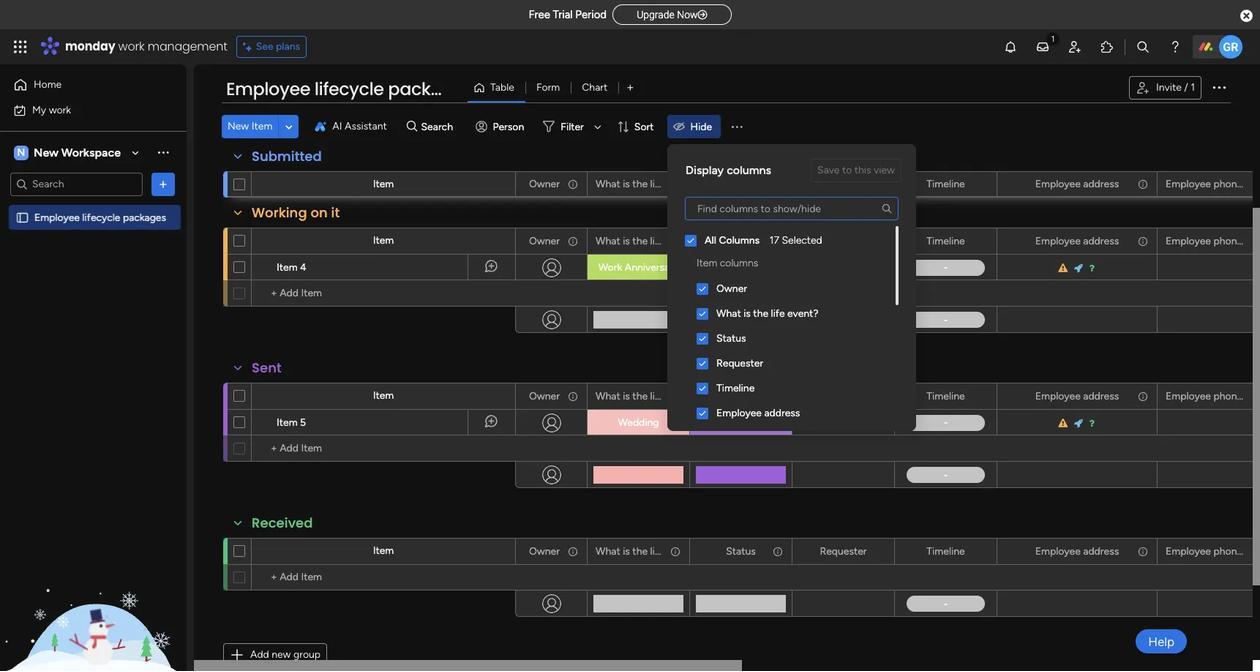 Task type: describe. For each thing, give the bounding box(es) containing it.
assistant
[[345, 120, 387, 132]]

item columns
[[697, 257, 758, 269]]

4 employee phone num from the top
[[1166, 545, 1260, 557]]

Received field
[[248, 514, 317, 533]]

2 employee phone num field from the top
[[1162, 233, 1260, 249]]

4 phone from the top
[[1214, 545, 1243, 557]]

this
[[855, 164, 871, 176]]

event? for 2nd what is the life event? field from the bottom
[[667, 390, 698, 402]]

add view image
[[627, 82, 633, 93]]

Employee lifecycle packages field
[[222, 77, 473, 102]]

what is the life event? for 4th what is the life event? field from the bottom of the page
[[596, 177, 698, 190]]

2 + add item text field from the top
[[259, 440, 509, 457]]

requester for 1st requester field from the top
[[820, 177, 867, 190]]

save to this view
[[817, 164, 895, 176]]

save
[[817, 164, 840, 176]]

form
[[536, 81, 560, 94]]

1 employee phone num from the top
[[1166, 177, 1260, 190]]

3 employee phone num from the top
[[1166, 390, 1260, 402]]

upgrade now link
[[613, 4, 731, 25]]

sort
[[634, 120, 654, 133]]

group
[[293, 648, 321, 661]]

workspace
[[61, 145, 121, 159]]

table
[[490, 81, 514, 94]]

item 5
[[277, 416, 306, 429]]

question image
[[1089, 263, 1096, 273]]

new item button
[[222, 115, 278, 138]]

4 owner field from the top
[[525, 543, 563, 559]]

working on it inside field
[[252, 203, 340, 222]]

the for 4th what is the life event? field from the bottom of the page
[[633, 177, 648, 190]]

address for submitted
[[1083, 177, 1119, 190]]

filter button
[[537, 115, 607, 138]]

invite / 1
[[1156, 81, 1195, 94]]

display columns
[[686, 163, 771, 177]]

warning image for rocket image
[[1058, 419, 1069, 428]]

rocket image
[[1074, 263, 1084, 273]]

employee address field for working on it
[[1032, 233, 1123, 249]]

1 image
[[1046, 30, 1060, 46]]

person button
[[469, 115, 533, 138]]

3 employee phone num field from the top
[[1162, 388, 1260, 404]]

1 phone from the top
[[1214, 177, 1243, 190]]

add new group
[[250, 648, 321, 661]]

lifecycle inside list box
[[82, 211, 120, 224]]

new
[[272, 648, 291, 661]]

event? for 4th what is the life event? field from the bottom of the page
[[667, 177, 698, 190]]

/
[[1184, 81, 1188, 94]]

plans
[[276, 40, 300, 53]]

event? for 1st what is the life event? field from the bottom
[[667, 545, 698, 557]]

3 phone from the top
[[1214, 390, 1243, 402]]

17
[[770, 234, 779, 247]]

+ Add Item text field
[[259, 569, 509, 586]]

1
[[1191, 81, 1195, 94]]

4 what is the life event? field from the top
[[592, 543, 698, 559]]

Sent field
[[248, 359, 285, 378]]

anniversary
[[625, 261, 679, 274]]

my work
[[32, 104, 71, 116]]

home
[[34, 78, 62, 91]]

employee lifecycle packages inside field
[[226, 77, 473, 101]]

2 requester field from the top
[[816, 233, 871, 249]]

columns
[[719, 234, 760, 247]]

apps image
[[1100, 40, 1115, 54]]

workspace image
[[14, 145, 29, 161]]

work for monday
[[118, 38, 145, 55]]

management
[[148, 38, 227, 55]]

work for my
[[49, 104, 71, 116]]

2 phone from the top
[[1214, 235, 1243, 247]]

what for 4th what is the life event? field from the bottom of the page
[[596, 177, 620, 190]]

submitted
[[252, 147, 322, 165]]

work
[[598, 261, 622, 274]]

lottie animation image
[[0, 523, 187, 671]]

1 horizontal spatial sent
[[730, 416, 752, 429]]

new for new item
[[228, 120, 249, 132]]

all
[[705, 234, 716, 247]]

Working on it field
[[248, 203, 343, 222]]

save to this view button
[[811, 159, 902, 182]]

new item
[[228, 120, 272, 132]]

work anniversary
[[598, 261, 679, 274]]

the for 2nd what is the life event? field from the bottom
[[633, 390, 648, 402]]

workspace selection element
[[14, 144, 123, 161]]

1 horizontal spatial on
[[751, 261, 763, 274]]

invite
[[1156, 81, 1182, 94]]

invite / 1 button
[[1129, 76, 1202, 100]]

4 timeline field from the top
[[923, 543, 969, 559]]

help
[[1148, 634, 1175, 649]]

view
[[874, 164, 895, 176]]

employee address for working on it
[[1035, 235, 1119, 247]]

requester for 2nd requester field from the bottom of the page
[[820, 235, 867, 247]]

columns for display columns
[[727, 163, 771, 177]]

ai logo image
[[315, 121, 327, 132]]

sort button
[[611, 115, 663, 138]]

new workspace
[[34, 145, 121, 159]]

see
[[256, 40, 273, 53]]

Find columns to show/hide search field
[[685, 197, 899, 220]]

all columns
[[705, 234, 760, 247]]

1 horizontal spatial it
[[765, 261, 771, 274]]

n
[[17, 146, 25, 158]]

2 owner field from the top
[[525, 233, 563, 249]]

menu image
[[730, 119, 744, 134]]

now
[[677, 9, 698, 20]]

life for 3rd what is the life event? field from the bottom of the page
[[650, 235, 664, 247]]

is for 4th what is the life event? field from the bottom of the page
[[623, 177, 630, 190]]

monday
[[65, 38, 115, 55]]

select product image
[[13, 40, 28, 54]]

1 employee phone num field from the top
[[1162, 176, 1260, 192]]

ai assistant button
[[309, 115, 393, 138]]

on inside field
[[311, 203, 328, 222]]

17 selected
[[770, 234, 822, 247]]

employee inside field
[[226, 77, 310, 101]]

hide button
[[667, 115, 721, 138]]

working inside field
[[252, 203, 307, 222]]

help image
[[1168, 40, 1183, 54]]

item 4
[[277, 261, 306, 274]]



Task type: locate. For each thing, give the bounding box(es) containing it.
packages inside employee lifecycle packages list box
[[123, 211, 166, 224]]

packages down workspace options icon
[[123, 211, 166, 224]]

0 vertical spatial columns
[[727, 163, 771, 177]]

lifecycle down search in workspace field
[[82, 211, 120, 224]]

1 horizontal spatial employee lifecycle packages
[[226, 77, 473, 101]]

3 status field from the top
[[722, 543, 759, 559]]

question image
[[1089, 419, 1096, 428]]

0 horizontal spatial employee lifecycle packages
[[34, 211, 166, 224]]

employee address
[[1035, 177, 1119, 190], [1035, 235, 1119, 247], [1035, 390, 1119, 402], [716, 407, 800, 419], [1035, 545, 1119, 557]]

requester
[[820, 177, 867, 190], [820, 235, 867, 247], [716, 357, 763, 370], [820, 545, 867, 557]]

Timeline field
[[923, 176, 969, 192], [923, 233, 969, 249], [923, 388, 969, 404], [923, 543, 969, 559]]

1 vertical spatial new
[[34, 145, 58, 159]]

angle down image
[[285, 121, 292, 132]]

columns right the "display"
[[727, 163, 771, 177]]

table button
[[468, 76, 525, 100]]

work right the my on the top left of the page
[[49, 104, 71, 116]]

phone
[[1214, 177, 1243, 190], [1214, 235, 1243, 247], [1214, 390, 1243, 402], [1214, 545, 1243, 557]]

1 owner field from the top
[[525, 176, 563, 192]]

1 horizontal spatial packages
[[388, 77, 473, 101]]

5
[[300, 416, 306, 429]]

new for new workspace
[[34, 145, 58, 159]]

1 + add item text field from the top
[[259, 285, 509, 302]]

received
[[252, 514, 313, 532]]

what for 1st what is the life event? field from the bottom
[[596, 545, 620, 557]]

num for 1st employee phone num field from the bottom
[[1245, 545, 1260, 557]]

1 vertical spatial working
[[711, 261, 748, 274]]

the for 3rd what is the life event? field from the bottom of the page
[[633, 235, 648, 247]]

it inside field
[[331, 203, 340, 222]]

what is the life event?
[[596, 177, 698, 190], [596, 235, 698, 247], [716, 307, 819, 320], [596, 390, 698, 402], [596, 545, 698, 557]]

0 vertical spatial new
[[228, 120, 249, 132]]

1 vertical spatial columns
[[720, 257, 758, 269]]

is for 1st what is the life event? field from the bottom
[[623, 545, 630, 557]]

wedding
[[618, 416, 659, 429]]

sent
[[252, 359, 282, 377], [730, 416, 752, 429]]

num for 2nd employee phone num field from the top of the page
[[1245, 235, 1260, 247]]

Search field
[[418, 116, 461, 137]]

public board image
[[15, 210, 29, 224]]

1 vertical spatial requester field
[[816, 233, 871, 249]]

add
[[250, 648, 269, 661]]

3 owner field from the top
[[525, 388, 563, 404]]

add new group button
[[223, 643, 327, 667]]

3 employee address field from the top
[[1032, 388, 1123, 404]]

0 horizontal spatial work
[[49, 104, 71, 116]]

+ Add Item text field
[[259, 285, 509, 302], [259, 440, 509, 457]]

rocket image
[[1074, 419, 1084, 428]]

employee lifecycle packages up the ai assistant button on the left of page
[[226, 77, 473, 101]]

2 warning image from the top
[[1058, 419, 1069, 428]]

owner
[[529, 177, 560, 190], [529, 235, 560, 247], [716, 282, 747, 295], [529, 390, 560, 402], [529, 545, 560, 557]]

1 vertical spatial status field
[[722, 388, 759, 404]]

3 timeline field from the top
[[923, 388, 969, 404]]

4
[[300, 261, 306, 274]]

invite members image
[[1068, 40, 1082, 54]]

life for 2nd what is the life event? field from the bottom
[[650, 390, 664, 402]]

2 employee address field from the top
[[1032, 233, 1123, 249]]

0 vertical spatial lifecycle
[[314, 77, 384, 101]]

working up the item 4 at the left of the page
[[252, 203, 307, 222]]

0 horizontal spatial sent
[[252, 359, 282, 377]]

event? for 3rd what is the life event? field from the bottom of the page
[[667, 235, 698, 247]]

help button
[[1136, 629, 1187, 654]]

monday work management
[[65, 38, 227, 55]]

employee address for submitted
[[1035, 177, 1119, 190]]

0 vertical spatial + add item text field
[[259, 285, 509, 302]]

1 num from the top
[[1245, 177, 1260, 190]]

0 vertical spatial warning image
[[1058, 263, 1069, 273]]

Owner field
[[525, 176, 563, 192], [525, 233, 563, 249], [525, 388, 563, 404], [525, 543, 563, 559]]

address for working on it
[[1083, 235, 1119, 247]]

home button
[[9, 73, 157, 97]]

1 requester field from the top
[[816, 176, 871, 192]]

1 vertical spatial lifecycle
[[82, 211, 120, 224]]

1 vertical spatial employee lifecycle packages
[[34, 211, 166, 224]]

sent inside field
[[252, 359, 282, 377]]

2 timeline field from the top
[[923, 233, 969, 249]]

Search in workspace field
[[31, 176, 122, 192]]

is for 3rd what is the life event? field from the bottom of the page
[[623, 235, 630, 247]]

4 employee phone num field from the top
[[1162, 543, 1260, 559]]

is
[[623, 177, 630, 190], [623, 235, 630, 247], [744, 307, 751, 320], [623, 390, 630, 402], [623, 545, 630, 557]]

working on it down columns
[[711, 261, 771, 274]]

0 horizontal spatial working on it
[[252, 203, 340, 222]]

2 vertical spatial requester field
[[816, 543, 871, 559]]

lifecycle inside field
[[314, 77, 384, 101]]

person
[[493, 120, 524, 133]]

0 vertical spatial packages
[[388, 77, 473, 101]]

new left angle down "icon"
[[228, 120, 249, 132]]

employee lifecycle packages inside list box
[[34, 211, 166, 224]]

address
[[1083, 177, 1119, 190], [1083, 235, 1119, 247], [1083, 390, 1119, 402], [764, 407, 800, 419], [1083, 545, 1119, 557]]

0 vertical spatial requester field
[[816, 176, 871, 192]]

lifecycle
[[314, 77, 384, 101], [82, 211, 120, 224]]

working on it
[[252, 203, 340, 222], [711, 261, 771, 274]]

options image
[[1210, 78, 1228, 96], [566, 172, 577, 196], [665, 175, 683, 193], [566, 229, 577, 254], [1137, 229, 1147, 254], [665, 232, 683, 250], [566, 384, 577, 409], [669, 539, 679, 564], [874, 539, 884, 564], [1137, 539, 1147, 564]]

what is the life event? for 3rd what is the life event? field from the bottom of the page
[[596, 235, 698, 247]]

employee inside list box
[[34, 211, 80, 224]]

4 employee address field from the top
[[1032, 543, 1123, 559]]

num
[[1245, 177, 1260, 190], [1245, 235, 1260, 247], [1245, 390, 1260, 402], [1245, 545, 1260, 557]]

packages up search field
[[388, 77, 473, 101]]

warning image left rocket image
[[1058, 419, 1069, 428]]

1 horizontal spatial lifecycle
[[314, 77, 384, 101]]

columns for item columns
[[720, 257, 758, 269]]

arrow down image
[[589, 118, 607, 135]]

column information image
[[567, 235, 579, 247], [567, 390, 579, 402], [567, 546, 579, 557], [670, 546, 681, 557], [772, 546, 784, 557]]

new inside workspace selection element
[[34, 145, 58, 159]]

0 vertical spatial on
[[311, 203, 328, 222]]

status field for received
[[722, 543, 759, 559]]

columns down columns
[[720, 257, 758, 269]]

my
[[32, 104, 46, 116]]

1 what is the life event? field from the top
[[592, 176, 698, 192]]

hide
[[691, 120, 712, 133]]

packages
[[388, 77, 473, 101], [123, 211, 166, 224]]

1 vertical spatial + add item text field
[[259, 440, 509, 457]]

Employee phone num field
[[1162, 176, 1260, 192], [1162, 233, 1260, 249], [1162, 388, 1260, 404], [1162, 543, 1260, 559]]

0 vertical spatial working on it
[[252, 203, 340, 222]]

2 what is the life event? field from the top
[[592, 233, 698, 249]]

0 horizontal spatial on
[[311, 203, 328, 222]]

working
[[252, 203, 307, 222], [711, 261, 748, 274]]

What is the life event? field
[[592, 176, 698, 192], [592, 233, 698, 249], [592, 388, 698, 404], [592, 543, 698, 559]]

new inside new item button
[[228, 120, 249, 132]]

2 employee phone num from the top
[[1166, 235, 1260, 247]]

1 vertical spatial packages
[[123, 211, 166, 224]]

what is the life event? for 2nd what is the life event? field from the bottom
[[596, 390, 698, 402]]

the
[[633, 177, 648, 190], [633, 235, 648, 247], [753, 307, 768, 320], [633, 390, 648, 402], [633, 545, 648, 557]]

employee lifecycle packages down search in workspace field
[[34, 211, 166, 224]]

life
[[650, 177, 664, 190], [650, 235, 664, 247], [771, 307, 785, 320], [650, 390, 664, 402], [650, 545, 664, 557]]

on down columns
[[751, 261, 763, 274]]

it
[[331, 203, 340, 222], [765, 261, 771, 274]]

1 employee address field from the top
[[1032, 176, 1123, 192]]

notifications image
[[1003, 40, 1018, 54]]

selected
[[782, 234, 822, 247]]

Status field
[[722, 233, 759, 249], [722, 388, 759, 404], [722, 543, 759, 559]]

new
[[228, 120, 249, 132], [34, 145, 58, 159]]

warning image left rocket icon
[[1058, 263, 1069, 273]]

option
[[0, 204, 187, 207]]

1 vertical spatial warning image
[[1058, 419, 1069, 428]]

item
[[252, 120, 272, 132], [373, 178, 394, 190], [373, 234, 394, 247], [697, 257, 717, 269], [277, 261, 298, 274], [373, 389, 394, 402], [277, 416, 298, 429], [373, 544, 394, 557]]

1 horizontal spatial new
[[228, 120, 249, 132]]

1 warning image from the top
[[1058, 263, 1069, 273]]

None field
[[722, 176, 759, 192]]

chart button
[[571, 76, 619, 100]]

0 vertical spatial status field
[[722, 233, 759, 249]]

what
[[596, 177, 620, 190], [596, 235, 620, 247], [716, 307, 741, 320], [596, 390, 620, 402], [596, 545, 620, 557]]

0 vertical spatial employee lifecycle packages
[[226, 77, 473, 101]]

work inside "my work" button
[[49, 104, 71, 116]]

upgrade now
[[637, 9, 698, 20]]

1 vertical spatial sent
[[730, 416, 752, 429]]

1 vertical spatial on
[[751, 261, 763, 274]]

3 what is the life event? field from the top
[[592, 388, 698, 404]]

what for 2nd what is the life event? field from the bottom
[[596, 390, 620, 402]]

see plans
[[256, 40, 300, 53]]

status field for working on it
[[722, 233, 759, 249]]

1 vertical spatial work
[[49, 104, 71, 116]]

1 timeline field from the top
[[923, 176, 969, 192]]

0 horizontal spatial new
[[34, 145, 58, 159]]

chart
[[582, 81, 608, 94]]

filter
[[561, 120, 584, 133]]

address for sent
[[1083, 390, 1119, 402]]

employee
[[226, 77, 310, 101], [1035, 177, 1081, 190], [1166, 177, 1211, 190], [34, 211, 80, 224], [1035, 235, 1081, 247], [1166, 235, 1211, 247], [1035, 390, 1081, 402], [1166, 390, 1211, 402], [716, 407, 762, 419], [1035, 545, 1081, 557], [1166, 545, 1211, 557]]

0 horizontal spatial lifecycle
[[82, 211, 120, 224]]

workspace options image
[[156, 145, 171, 160]]

None search field
[[679, 185, 905, 220]]

Employee address field
[[1032, 176, 1123, 192], [1032, 233, 1123, 249], [1032, 388, 1123, 404], [1032, 543, 1123, 559]]

form button
[[525, 76, 571, 100]]

free trial period
[[529, 8, 607, 21]]

working on it up the item 4 at the left of the page
[[252, 203, 340, 222]]

is for 2nd what is the life event? field from the bottom
[[623, 390, 630, 402]]

0 horizontal spatial working
[[252, 203, 307, 222]]

to
[[842, 164, 852, 176]]

Requester field
[[816, 176, 871, 192], [816, 233, 871, 249], [816, 543, 871, 559]]

0 vertical spatial it
[[331, 203, 340, 222]]

employee lifecycle packages
[[226, 77, 473, 101], [34, 211, 166, 224]]

num for first employee phone num field from the top of the page
[[1245, 177, 1260, 190]]

warning image for rocket icon
[[1058, 263, 1069, 273]]

on
[[311, 203, 328, 222], [751, 261, 763, 274]]

employee address for sent
[[1035, 390, 1119, 402]]

dapulse close image
[[1240, 9, 1253, 23]]

see plans button
[[236, 36, 307, 58]]

event?
[[667, 177, 698, 190], [667, 235, 698, 247], [787, 307, 819, 320], [667, 390, 698, 402], [667, 545, 698, 557]]

2 vertical spatial status field
[[722, 543, 759, 559]]

column information image
[[567, 178, 579, 190], [1137, 178, 1149, 190], [772, 235, 784, 247], [1137, 235, 1149, 247], [1137, 390, 1149, 402], [1137, 546, 1149, 557]]

item inside new item button
[[252, 120, 272, 132]]

1 horizontal spatial working on it
[[711, 261, 771, 274]]

v2 search image
[[407, 118, 418, 135]]

Submitted field
[[248, 147, 326, 166]]

ai assistant
[[332, 120, 387, 132]]

work right the monday
[[118, 38, 145, 55]]

lottie animation element
[[0, 523, 187, 671]]

employee phone num
[[1166, 177, 1260, 190], [1166, 235, 1260, 247], [1166, 390, 1260, 402], [1166, 545, 1260, 557]]

work
[[118, 38, 145, 55], [49, 104, 71, 116]]

life for 1st what is the life event? field from the bottom
[[650, 545, 664, 557]]

1 status field from the top
[[722, 233, 759, 249]]

0 vertical spatial working
[[252, 203, 307, 222]]

my work button
[[9, 98, 157, 122]]

employee address field for sent
[[1032, 388, 1123, 404]]

4 num from the top
[[1245, 545, 1260, 557]]

ai
[[332, 120, 342, 132]]

free
[[529, 8, 550, 21]]

packages inside employee lifecycle packages field
[[388, 77, 473, 101]]

warning image
[[1058, 263, 1069, 273], [1058, 419, 1069, 428]]

display
[[686, 163, 724, 177]]

search image
[[881, 203, 893, 214]]

3 requester field from the top
[[816, 543, 871, 559]]

requester for 1st requester field from the bottom of the page
[[820, 545, 867, 557]]

employee address field for submitted
[[1032, 176, 1123, 192]]

status
[[726, 235, 756, 247], [716, 332, 746, 345], [726, 390, 756, 402], [726, 545, 756, 557]]

the for 1st what is the life event? field from the bottom
[[633, 545, 648, 557]]

timeline
[[927, 177, 965, 190], [927, 235, 965, 247], [716, 382, 755, 394], [927, 390, 965, 402], [927, 545, 965, 557]]

1 horizontal spatial working
[[711, 261, 748, 274]]

1 vertical spatial working on it
[[711, 261, 771, 274]]

greg robinson image
[[1219, 35, 1243, 59]]

dapulse rightstroke image
[[698, 10, 707, 20]]

lifecycle up the ai assistant button on the left of page
[[314, 77, 384, 101]]

0 vertical spatial work
[[118, 38, 145, 55]]

upgrade
[[637, 9, 675, 20]]

options image
[[1137, 172, 1147, 196], [156, 177, 171, 191], [1137, 384, 1147, 409], [665, 387, 683, 405], [566, 539, 577, 564], [771, 539, 782, 564]]

employee lifecycle packages list box
[[0, 202, 187, 427]]

3 num from the top
[[1245, 390, 1260, 402]]

new right n
[[34, 145, 58, 159]]

2 num from the top
[[1245, 235, 1260, 247]]

2 status field from the top
[[722, 388, 759, 404]]

working down all columns
[[711, 261, 748, 274]]

1 horizontal spatial work
[[118, 38, 145, 55]]

life for 4th what is the life event? field from the bottom of the page
[[650, 177, 664, 190]]

what is the life event? for 1st what is the life event? field from the bottom
[[596, 545, 698, 557]]

search everything image
[[1136, 40, 1150, 54]]

inbox image
[[1036, 40, 1050, 54]]

0 horizontal spatial packages
[[123, 211, 166, 224]]

0 vertical spatial sent
[[252, 359, 282, 377]]

1 vertical spatial it
[[765, 261, 771, 274]]

period
[[575, 8, 607, 21]]

what for 3rd what is the life event? field from the bottom of the page
[[596, 235, 620, 247]]

on down submitted field
[[311, 203, 328, 222]]

trial
[[553, 8, 573, 21]]

num for third employee phone num field from the top of the page
[[1245, 390, 1260, 402]]

0 horizontal spatial it
[[331, 203, 340, 222]]



Task type: vqa. For each thing, say whether or not it's contained in the screenshot.
Change email address link
no



